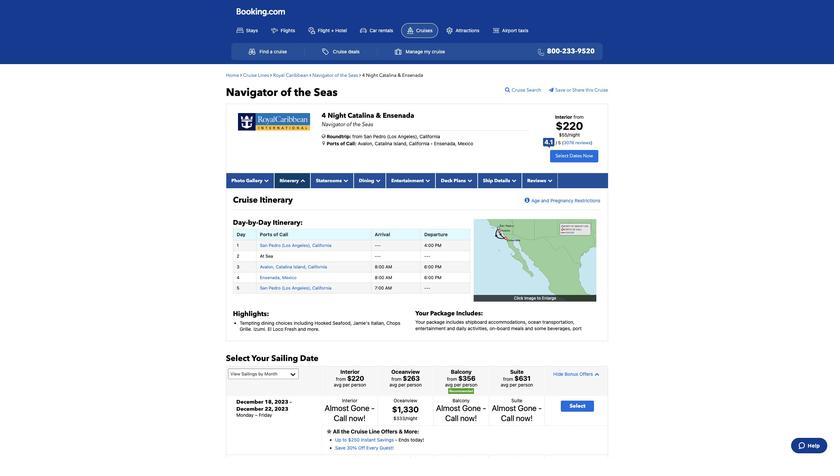 Task type: vqa. For each thing, say whether or not it's contained in the screenshot.
the ) within the the 4.1 / 5 ( 3,075 reviews )
no



Task type: locate. For each thing, give the bounding box(es) containing it.
navigator right caribbean
[[313, 72, 334, 78]]

2 almost from the left
[[437, 403, 461, 413]]

taxes
[[538, 338, 550, 343]]

gone inside interior almost gone - call now!
[[351, 403, 370, 413]]

december up 'monday'
[[237, 398, 264, 406]]

person up suite almost gone - call now!
[[519, 382, 534, 388]]

1 vertical spatial suite
[[512, 398, 523, 403]]

select down hide bonus offers link
[[570, 402, 586, 410]]

/ left ( at the right of the page
[[556, 140, 558, 145]]

0 horizontal spatial angle right image
[[240, 73, 242, 77]]

angle right image right lines
[[270, 73, 272, 77]]

$220 inside interior from $220 $55 / night
[[556, 119, 584, 132]]

chevron down image inside ship details dropdown button
[[511, 178, 517, 183]]

select          dates now
[[556, 153, 594, 159]]

6 chevron down image from the left
[[547, 178, 553, 183]]

6:00 for avalon, catalina island, california
[[425, 264, 434, 269]]

from for interior from $220 avg per person
[[336, 376, 346, 382]]

not up beverages.
[[473, 332, 481, 337]]

entertainment
[[416, 325, 446, 331]]

1 pm from the top
[[435, 243, 442, 248]]

day-
[[233, 218, 248, 227]]

catalina up call: at the top left of page
[[348, 111, 375, 120]]

board
[[498, 325, 510, 331]]

suite from $631 avg per person
[[501, 369, 534, 388]]

island,
[[394, 140, 408, 146], [294, 264, 307, 269]]

oceanview inside oceanview from $263 avg per person
[[392, 369, 420, 375]]

1 8:00 from the top
[[375, 264, 385, 269]]

2 now! from the left
[[461, 413, 478, 423]]

and down including
[[298, 326, 306, 332]]

monday
[[237, 412, 254, 418]]

0 vertical spatial san
[[364, 133, 372, 139]]

2 8:00 from the top
[[375, 275, 385, 280]]

2 angle right image from the left
[[270, 73, 272, 77]]

chevron down image up cruise itinerary
[[263, 178, 269, 183]]

0 vertical spatial /
[[568, 132, 570, 138]]

gone inside balcony almost gone - call now!
[[463, 403, 481, 413]]

$220 inside interior from $220 avg per person
[[348, 375, 365, 382]]

seas inside 4 night catalina & ensenada navigator of the seas
[[362, 121, 374, 128]]

more:
[[404, 428, 419, 435]]

almost inside suite almost gone - call now!
[[492, 403, 517, 413]]

chevron down image for dining
[[375, 178, 381, 183]]

1 horizontal spatial chevron up image
[[594, 372, 600, 376]]

0 horizontal spatial more.
[[308, 326, 320, 332]]

pregnancy
[[551, 198, 574, 203]]

1 gone from the left
[[351, 403, 370, 413]]

1 6:00 from the top
[[425, 264, 434, 269]]

$1,330
[[393, 405, 419, 414]]

0 vertical spatial am
[[386, 264, 393, 269]]

3076
[[564, 140, 575, 145]]

2 6:00 from the top
[[425, 275, 434, 280]]

interior inside interior almost gone - call now!
[[342, 398, 358, 403]]

chevron up image left the staterooms
[[299, 178, 306, 183]]

line
[[369, 428, 380, 435]]

2 vertical spatial (los
[[282, 285, 291, 291]]

1 vertical spatial $220
[[348, 375, 365, 382]]

0 horizontal spatial 4
[[237, 275, 240, 280]]

navigator of the seas down the cruise deals link
[[313, 72, 358, 78]]

balcony inside balcony from $356 avg per person
[[451, 369, 472, 375]]

from inside interior from $220 avg per person
[[336, 376, 346, 382]]

avg inside oceanview from $263 avg per person
[[390, 382, 398, 388]]

3 chevron down image from the left
[[424, 178, 431, 183]]

2 san pedro (los angeles), california link from the top
[[260, 285, 332, 291]]

per for $220
[[343, 382, 350, 388]]

san pedro (los angeles), california link for 5
[[260, 285, 332, 291]]

/ inside '4.1 / 5 ( 3076 reviews )'
[[556, 140, 558, 145]]

per inside "suite from $631 avg per person"
[[510, 382, 517, 388]]

0 horizontal spatial $220
[[348, 375, 365, 382]]

3 per from the left
[[455, 382, 462, 388]]

from for suite from $631 avg per person
[[504, 376, 514, 382]]

/ inside interior from $220 $55 / night
[[568, 132, 570, 138]]

save down up
[[335, 445, 346, 451]]

not right are
[[559, 338, 566, 343]]

1 almost from the left
[[325, 403, 349, 413]]

details
[[495, 177, 511, 184]]

0 horizontal spatial save
[[335, 445, 346, 451]]

avg for $631
[[501, 382, 509, 388]]

interior
[[341, 369, 360, 375], [342, 398, 358, 403]]

3 person from the left
[[463, 382, 478, 388]]

of left angle right icon
[[335, 72, 339, 78]]

now
[[584, 153, 594, 159]]

2 cruise from the left
[[432, 49, 446, 54]]

18,
[[265, 398, 273, 406]]

hide
[[554, 371, 564, 377]]

1 horizontal spatial day
[[259, 218, 271, 227]]

ensenada, right the •
[[435, 140, 457, 146]]

call inside balcony almost gone - call now!
[[446, 413, 459, 423]]

0 vertical spatial balcony
[[451, 369, 472, 375]]

per inside oceanview from $263 avg per person
[[399, 382, 406, 388]]

30%
[[347, 445, 357, 451]]

now! inside suite almost gone - call now!
[[517, 413, 533, 423]]

0 vertical spatial –
[[290, 398, 292, 406]]

cruise inside travel menu navigation
[[333, 49, 347, 54]]

at sea
[[260, 253, 273, 259]]

navigator inside 4 night catalina & ensenada navigator of the seas
[[322, 121, 346, 128]]

3 now! from the left
[[517, 413, 533, 423]]

suite inside "suite from $631 avg per person"
[[511, 369, 524, 375]]

2 vertical spatial 4
[[237, 275, 240, 280]]

seas down navigator of the seas link at the left top
[[314, 85, 338, 100]]

hooked
[[315, 320, 332, 326]]

almost for interior almost gone - call now!
[[325, 403, 349, 413]]

1 horizontal spatial ports
[[327, 140, 339, 146]]

2023
[[275, 398, 289, 406], [275, 405, 289, 413]]

1 8:00 am from the top
[[375, 264, 393, 269]]

4:00 pm
[[425, 243, 442, 248]]

1 horizontal spatial $220
[[556, 119, 584, 132]]

0 vertical spatial 5
[[559, 140, 561, 145]]

1 vertical spatial save
[[335, 445, 346, 451]]

itinerary up day-by-day itinerary:
[[260, 195, 293, 206]]

and inside highlights: tempting dining choices including hooked seafood, jamie's italian, chops grille, izumi, el loco fresh and more.
[[298, 326, 306, 332]]

globe image
[[322, 134, 326, 138]]

1 vertical spatial san pedro (los angeles), california
[[260, 285, 332, 291]]

from up interior almost gone - call now!
[[336, 376, 346, 382]]

1 vertical spatial &
[[376, 111, 381, 120]]

2 8:00 am from the top
[[375, 275, 393, 280]]

chevron down image left reviews
[[511, 178, 517, 183]]

4 per from the left
[[510, 382, 517, 388]]

chevron down image
[[342, 178, 349, 183]]

2 vertical spatial select
[[570, 402, 586, 410]]

+
[[332, 27, 334, 33]]

almost down recommended 'image'
[[437, 403, 461, 413]]

1 vertical spatial balcony
[[453, 398, 470, 403]]

san for 1
[[260, 243, 268, 248]]

person for $356
[[463, 382, 478, 388]]

0 vertical spatial ensenada
[[403, 72, 424, 78]]

your up by
[[252, 353, 270, 364]]

month
[[265, 371, 278, 376]]

of up roundtrip:
[[347, 121, 352, 128]]

from for roundtrip: from san pedro (los angeles), california
[[353, 133, 363, 139]]

beverages.
[[465, 338, 489, 343]]

select down ( at the right of the page
[[556, 153, 569, 159]]

8:00 am for avalon, catalina island, california
[[375, 264, 393, 269]]

navigator down cruise lines
[[226, 85, 278, 100]]

avg inside balcony from $356 avg per person
[[446, 382, 453, 388]]

a
[[270, 49, 273, 54]]

1 6:00 pm from the top
[[425, 264, 442, 269]]

navigator of the seas down 'royal'
[[226, 85, 338, 100]]

person inside oceanview from $263 avg per person
[[407, 382, 422, 388]]

recommended image
[[449, 388, 475, 394]]

1 vertical spatial san pedro (los angeles), california link
[[260, 285, 332, 291]]

now! inside interior almost gone - call now!
[[349, 413, 366, 423]]

chevron down image inside entertainment dropdown button
[[424, 178, 431, 183]]

5 left ( at the right of the page
[[559, 140, 561, 145]]

& up ends at the bottom of page
[[399, 428, 403, 435]]

2 horizontal spatial gone
[[518, 403, 537, 413]]

are
[[551, 338, 558, 343]]

0 vertical spatial or
[[567, 87, 572, 93]]

1 vertical spatial or
[[439, 338, 443, 343]]

chevron down image inside photo gallery dropdown button
[[263, 178, 269, 183]]

1 san pedro (los angeles), california link from the top
[[260, 243, 332, 248]]

avg up recommended 'image'
[[446, 382, 453, 388]]

call inside interior almost gone - call now!
[[334, 413, 347, 423]]

catalina up ensenada, mexico
[[276, 264, 292, 269]]

0 horizontal spatial almost
[[325, 403, 349, 413]]

night up 3076 reviews link
[[570, 132, 581, 138]]

itinerary up cruise itinerary
[[280, 177, 299, 184]]

chevron down image left entertainment
[[375, 178, 381, 183]]

person inside "suite from $631 avg per person"
[[519, 382, 534, 388]]

1 horizontal spatial night
[[366, 72, 378, 78]]

person
[[352, 382, 367, 388], [407, 382, 422, 388], [463, 382, 478, 388], [519, 382, 534, 388]]

0 vertical spatial island,
[[394, 140, 408, 146]]

activities,
[[468, 325, 489, 331]]

ends
[[399, 437, 410, 443]]

every
[[367, 445, 379, 451]]

night inside 4 night catalina & ensenada navigator of the seas
[[328, 111, 346, 120]]

0 horizontal spatial select
[[226, 353, 250, 364]]

& for 4 night catalina & ensenada
[[398, 72, 401, 78]]

almost inside interior almost gone - call now!
[[325, 403, 349, 413]]

per up recommended 'image'
[[455, 382, 462, 388]]

1 vertical spatial 8:00
[[375, 275, 385, 280]]

0 vertical spatial 8:00 am
[[375, 264, 393, 269]]

5
[[559, 140, 561, 145], [237, 285, 240, 291]]

angle right image
[[240, 73, 242, 77], [270, 73, 272, 77], [310, 73, 312, 77]]

1 vertical spatial 5
[[237, 285, 240, 291]]

1 vertical spatial pm
[[435, 264, 442, 269]]

5 down 3 on the left bottom of page
[[237, 285, 240, 291]]

person inside balcony from $356 avg per person
[[463, 382, 478, 388]]

offers right bonus
[[580, 371, 594, 377]]

chevron down image
[[263, 178, 269, 183], [375, 178, 381, 183], [424, 178, 431, 183], [466, 178, 473, 183], [511, 178, 517, 183], [547, 178, 553, 183]]

1 vertical spatial mexico
[[282, 275, 297, 280]]

1 cruise from the left
[[274, 49, 287, 54]]

select your sailing date
[[226, 353, 319, 364]]

catalina inside 4 night catalina & ensenada navigator of the seas
[[348, 111, 375, 120]]

2023 right 22,
[[275, 405, 289, 413]]

call for interior almost gone - call now!
[[334, 413, 347, 423]]

0 vertical spatial mexico
[[458, 140, 474, 146]]

- inside interior almost gone - call now!
[[372, 403, 375, 413]]

4.1 / 5 ( 3076 reviews )
[[545, 139, 593, 146]]

almost up all
[[325, 403, 349, 413]]

- inside balcony almost gone - call now!
[[483, 403, 487, 413]]

avg
[[334, 382, 342, 388], [390, 382, 398, 388], [446, 382, 453, 388], [501, 382, 509, 388]]

oceanview from $263 avg per person
[[390, 369, 422, 388]]

4
[[363, 72, 365, 78], [322, 111, 326, 120], [237, 275, 240, 280]]

this
[[586, 87, 594, 93]]

5 chevron down image from the left
[[511, 178, 517, 183]]

2 vertical spatial navigator
[[322, 121, 346, 128]]

suite for gone
[[512, 398, 523, 403]]

your up the entertainment
[[416, 319, 426, 325]]

1 vertical spatial 8:00 am
[[375, 275, 393, 280]]

san pedro (los angeles), california link down ensenada, mexico
[[260, 285, 332, 291]]

san pedro (los angeles), california up avalon, catalina island, california
[[260, 243, 332, 248]]

(los down ensenada, mexico
[[282, 285, 291, 291]]

0 vertical spatial $220
[[556, 119, 584, 132]]

cruise inside sailing list element
[[351, 428, 368, 435]]

chevron down image inside "dining" dropdown button
[[375, 178, 381, 183]]

chevron down image for photo gallery
[[263, 178, 269, 183]]

1 vertical spatial –
[[255, 412, 258, 418]]

sea
[[266, 253, 273, 259]]

more. down the hooked
[[308, 326, 320, 332]]

1 horizontal spatial not
[[559, 338, 566, 343]]

$220
[[556, 119, 584, 132], [348, 375, 365, 382]]

call inside suite almost gone - call now!
[[502, 413, 515, 423]]

gone for interior almost gone - call now!
[[351, 403, 370, 413]]

interior for $220
[[341, 369, 360, 375]]

balcony for gone
[[453, 398, 470, 403]]

6:00
[[425, 264, 434, 269], [425, 275, 434, 280]]

per inside balcony from $356 avg per person
[[455, 382, 462, 388]]

age
[[532, 198, 540, 203]]

1 angle right image from the left
[[240, 73, 242, 77]]

select inside select link
[[570, 402, 586, 410]]

royal caribbean
[[273, 72, 309, 78]]

gone for balcony almost gone - call now!
[[463, 403, 481, 413]]

chevron down image inside the 'deck plans' dropdown button
[[466, 178, 473, 183]]

from inside interior from $220 $55 / night
[[574, 114, 584, 120]]

paper plane image
[[550, 87, 556, 92]]

select up view
[[226, 353, 250, 364]]

1 chevron down image from the left
[[263, 178, 269, 183]]

more. up alcoholic
[[444, 332, 456, 337]]

/ up '4.1 / 5 ( 3076 reviews )'
[[568, 132, 570, 138]]

2 horizontal spatial angle right image
[[310, 73, 312, 77]]

more. inside highlights: tempting dining choices including hooked seafood, jamie's italian, chops grille, izumi, el loco fresh and more.
[[308, 326, 320, 332]]

1 vertical spatial pedro
[[269, 243, 281, 248]]

0 horizontal spatial ensenada,
[[260, 275, 281, 280]]

avg left '$263'
[[390, 382, 398, 388]]

info circle image
[[523, 197, 532, 204]]

4 person from the left
[[519, 382, 534, 388]]

san down ensenada, mexico link
[[260, 285, 268, 291]]

interior almost gone - call now!
[[325, 398, 375, 423]]

from left $631
[[504, 376, 514, 382]]

now!
[[349, 413, 366, 423], [461, 413, 478, 423], [517, 413, 533, 423]]

ports down day-by-day itinerary:
[[260, 231, 273, 237]]

seas left angle right icon
[[349, 72, 358, 78]]

island, up ensenada, mexico link
[[294, 264, 307, 269]]

deck
[[441, 177, 453, 184]]

and
[[542, 198, 550, 203], [447, 325, 456, 331], [526, 325, 534, 331], [298, 326, 306, 332], [434, 332, 443, 337], [529, 338, 537, 343]]

4 night catalina & ensenada
[[363, 72, 424, 78]]

avg inside "suite from $631 avg per person"
[[501, 382, 509, 388]]

flight + hotel
[[318, 27, 347, 33]]

person for $220
[[352, 382, 367, 388]]

call
[[280, 231, 288, 237], [334, 413, 347, 423], [446, 413, 459, 423], [502, 413, 515, 423]]

from left $356
[[447, 376, 458, 382]]

almost inside balcony almost gone - call now!
[[437, 403, 461, 413]]

day up the ports of call
[[259, 218, 271, 227]]

mexico
[[458, 140, 474, 146], [282, 275, 297, 280]]

2 vertical spatial san
[[260, 285, 268, 291]]

offers up 'savings'
[[382, 428, 398, 435]]

cruise inside dropdown button
[[432, 49, 446, 54]]

now! inside balcony almost gone - call now!
[[461, 413, 478, 423]]

1 vertical spatial 4
[[322, 111, 326, 120]]

0 horizontal spatial gone
[[351, 403, 370, 413]]

cruise up up to $250 instant savings link
[[351, 428, 368, 435]]

1 horizontal spatial angle right image
[[270, 73, 272, 77]]

map marker image
[[323, 141, 325, 145]]

2 gone from the left
[[463, 403, 481, 413]]

per up suite almost gone - call now!
[[510, 382, 517, 388]]

accommodations,
[[489, 319, 527, 325]]

4 avg from the left
[[501, 382, 509, 388]]

from
[[574, 114, 584, 120], [353, 133, 363, 139], [336, 376, 346, 382], [392, 376, 402, 382], [447, 376, 458, 382], [504, 376, 514, 382]]

$220 for interior from $220 $55 / night
[[556, 119, 584, 132]]

hide bonus offers
[[554, 371, 594, 377]]

oceanview for from
[[392, 369, 420, 375]]

date
[[300, 353, 319, 364]]

1 horizontal spatial night
[[570, 132, 581, 138]]

avg left $631
[[501, 382, 509, 388]]

1 vertical spatial /
[[556, 140, 558, 145]]

& down travel menu navigation
[[398, 72, 401, 78]]

2 vertical spatial &
[[399, 428, 403, 435]]

person inside interior from $220 avg per person
[[352, 382, 367, 388]]

interior from $220 avg per person
[[334, 369, 367, 388]]

gone down recommended 'image'
[[463, 403, 481, 413]]

angeles), down avalon, catalina island, california
[[292, 285, 311, 291]]

roundtrip:
[[327, 133, 352, 139]]

0 vertical spatial night
[[366, 72, 378, 78]]

angle right image right home link
[[240, 73, 242, 77]]

day up 1
[[237, 231, 246, 237]]

1 horizontal spatial save
[[556, 87, 566, 93]]

chevron up image
[[299, 178, 306, 183], [594, 372, 600, 376]]

oceanview inside oceanview $1,330 $333 / night
[[394, 398, 418, 403]]

balcony inside balcony almost gone - call now!
[[453, 398, 470, 403]]

include
[[482, 332, 498, 337]]

am for angeles),
[[386, 285, 392, 291]]

night down the $1,330
[[407, 415, 418, 421]]

1 san pedro (los angeles), california from the top
[[260, 243, 332, 248]]

angle right image
[[360, 73, 361, 77]]

2 horizontal spatial select
[[570, 402, 586, 410]]

chevron up image inside hide bonus offers link
[[594, 372, 600, 376]]

angle right image right caribbean
[[310, 73, 312, 77]]

gone inside suite almost gone - call now!
[[518, 403, 537, 413]]

angeles), for 5
[[292, 285, 311, 291]]

chevron down image inside reviews dropdown button
[[547, 178, 553, 183]]

3 almost from the left
[[492, 403, 517, 413]]

4 down 3 on the left bottom of page
[[237, 275, 240, 280]]

4.1
[[545, 139, 554, 146]]

3 angle right image from the left
[[310, 73, 312, 77]]

night right angle right icon
[[366, 72, 378, 78]]

chevron down image for deck plans
[[466, 178, 473, 183]]

avg inside interior from $220 avg per person
[[334, 382, 342, 388]]

3 avg from the left
[[446, 382, 453, 388]]

the down caribbean
[[294, 85, 311, 100]]

san pedro (los angeles), california for 5
[[260, 285, 332, 291]]

0 vertical spatial 6:00
[[425, 264, 434, 269]]

ports right map marker image
[[327, 140, 339, 146]]

ensenada, mexico link
[[260, 275, 297, 280]]

0 vertical spatial 8:00
[[375, 264, 385, 269]]

select for dates
[[556, 153, 569, 159]]

navigator up roundtrip:
[[322, 121, 346, 128]]

my
[[425, 49, 431, 54]]

2 2023 from the top
[[275, 405, 289, 413]]

from up call: at the top left of page
[[353, 133, 363, 139]]

1 vertical spatial angeles),
[[292, 243, 311, 248]]

ports
[[327, 140, 339, 146], [260, 231, 273, 237]]

chevron down image left ship
[[466, 178, 473, 183]]

ports for ports of call: avalon, catalina island, california • ensenada, mexico
[[327, 140, 339, 146]]

ensenada up roundtrip: from san pedro (los angeles), california
[[383, 111, 415, 120]]

and right the age
[[542, 198, 550, 203]]

cruise left lines
[[243, 72, 257, 78]]

4 chevron down image from the left
[[466, 178, 473, 183]]

reviews
[[576, 140, 591, 145]]

1 horizontal spatial cruise
[[432, 49, 446, 54]]

4 for 4 night catalina & ensenada
[[363, 72, 365, 78]]

ensenada inside 4 night catalina & ensenada navigator of the seas
[[383, 111, 415, 120]]

0 horizontal spatial chevron up image
[[299, 178, 306, 183]]

1 vertical spatial offers
[[382, 428, 398, 435]]

roundtrip: from san pedro (los angeles), california
[[327, 133, 441, 139]]

cruise deals
[[333, 49, 360, 54]]

sailing list element
[[227, 396, 608, 458]]

avg for $263
[[390, 382, 398, 388]]

san pedro (los angeles), california down ensenada, mexico
[[260, 285, 332, 291]]

0 vertical spatial 4
[[363, 72, 365, 78]]

gone down $631
[[518, 403, 537, 413]]

4 up globe image
[[322, 111, 326, 120]]

offers
[[580, 371, 594, 377], [382, 428, 398, 435]]

call for suite almost gone - call now!
[[502, 413, 515, 423]]

0 horizontal spatial day
[[237, 231, 246, 237]]

san for 5
[[260, 285, 268, 291]]

balcony up recommended 'image'
[[451, 369, 472, 375]]

1 vertical spatial select
[[226, 353, 250, 364]]

or
[[567, 87, 572, 93], [439, 338, 443, 343]]

0 horizontal spatial night
[[407, 415, 418, 421]]

0 vertical spatial pm
[[435, 243, 442, 248]]

3 gone from the left
[[518, 403, 537, 413]]

fees
[[518, 338, 527, 343]]

5 inside '4.1 / 5 ( 3076 reviews )'
[[559, 140, 561, 145]]

2 chevron down image from the left
[[375, 178, 381, 183]]

(los down the ports of call
[[282, 243, 291, 248]]

suite down "suite from $631 avg per person"
[[512, 398, 523, 403]]

1 horizontal spatial now!
[[461, 413, 478, 423]]

by-
[[248, 218, 259, 227]]

from inside "suite from $631 avg per person"
[[504, 376, 514, 382]]

angle right image for cruise
[[270, 73, 272, 77]]

2 san pedro (los angeles), california from the top
[[260, 285, 332, 291]]

)
[[591, 140, 593, 145]]

2 avg from the left
[[390, 382, 398, 388]]

reviews
[[528, 177, 547, 184]]

pm
[[435, 243, 442, 248], [435, 264, 442, 269], [435, 275, 442, 280]]

1 vertical spatial interior
[[342, 398, 358, 403]]

1 vertical spatial oceanview
[[394, 398, 418, 403]]

4 right angle right icon
[[363, 72, 365, 78]]

avalon, down the at sea
[[260, 264, 275, 269]]

chevron down image for ship details
[[511, 178, 517, 183]]

pm for angeles),
[[435, 243, 442, 248]]

almost down "suite from $631 avg per person"
[[492, 403, 517, 413]]

from for oceanview from $263 avg per person
[[392, 376, 402, 382]]

/
[[568, 132, 570, 138], [556, 140, 558, 145], [405, 415, 407, 421]]

(los for 5
[[282, 285, 291, 291]]

1 horizontal spatial offers
[[580, 371, 594, 377]]

pedro for 5
[[269, 285, 281, 291]]

2 horizontal spatial 4
[[363, 72, 365, 78]]

suite inside suite almost gone - call now!
[[512, 398, 523, 403]]

– left friday
[[255, 412, 258, 418]]

daily
[[457, 325, 467, 331]]

from inside oceanview from $263 avg per person
[[392, 376, 402, 382]]

ensenada,
[[435, 140, 457, 146], [260, 275, 281, 280]]

2 person from the left
[[407, 382, 422, 388]]

0 vertical spatial ensenada,
[[435, 140, 457, 146]]

$220 for interior from $220 avg per person
[[348, 375, 365, 382]]

1 horizontal spatial 5
[[559, 140, 561, 145]]

pedro down the ports of call
[[269, 243, 281, 248]]

2 6:00 pm from the top
[[425, 275, 442, 280]]

1 horizontal spatial gone
[[463, 403, 481, 413]]

from inside balcony from $356 avg per person
[[447, 376, 458, 382]]

cruise
[[333, 49, 347, 54], [243, 72, 257, 78], [512, 87, 526, 93], [595, 87, 609, 93], [233, 195, 258, 206], [351, 428, 368, 435]]

1 now! from the left
[[349, 413, 366, 423]]

of down day-by-day itinerary:
[[274, 231, 278, 237]]

seas up roundtrip: from san pedro (los angeles), california
[[362, 121, 374, 128]]

chevron down image for entertainment
[[424, 178, 431, 183]]

government
[[490, 338, 517, 343]]

2 per from the left
[[399, 382, 406, 388]]

chevron down image for reviews
[[547, 178, 553, 183]]

cruise right my
[[432, 49, 446, 54]]

–
[[290, 398, 292, 406], [255, 412, 258, 418]]

the up to
[[341, 428, 350, 435]]

included.
[[567, 338, 587, 343]]

angeles), for 1
[[292, 243, 311, 248]]

1 avg from the left
[[334, 382, 342, 388]]

december 18, 2023 – december 22, 2023 monday – friday
[[237, 398, 292, 418]]

per up oceanview $1,330 $333 / night
[[399, 382, 406, 388]]

& inside 4 night catalina & ensenada navigator of the seas
[[376, 111, 381, 120]]

from for interior from $220 $55 / night
[[574, 114, 584, 120]]

ensenada down manage
[[403, 72, 424, 78]]

1 person from the left
[[352, 382, 367, 388]]

per for $356
[[455, 382, 462, 388]]

0 vertical spatial chevron up image
[[299, 178, 306, 183]]

fresh
[[285, 326, 297, 332]]

now! for interior almost gone - call now!
[[349, 413, 366, 423]]

0 vertical spatial suite
[[511, 369, 524, 375]]

find a cruise link
[[242, 45, 295, 58]]

1 horizontal spatial 4
[[322, 111, 326, 120]]

0 horizontal spatial island,
[[294, 264, 307, 269]]

night inside oceanview $1,330 $333 / night
[[407, 415, 418, 421]]

2 pm from the top
[[435, 264, 442, 269]]

0 horizontal spatial or
[[439, 338, 443, 343]]

interior inside interior from $220 avg per person
[[341, 369, 360, 375]]

$220 up interior almost gone - call now!
[[348, 375, 365, 382]]

0 vertical spatial itinerary
[[280, 177, 299, 184]]

1 vertical spatial avalon,
[[260, 264, 275, 269]]

& inside sailing list element
[[399, 428, 403, 435]]

select inside select          dates now link
[[556, 153, 569, 159]]

cruise left deals
[[333, 49, 347, 54]]

gone
[[351, 403, 370, 413], [463, 403, 481, 413], [518, 403, 537, 413]]

0 vertical spatial offers
[[580, 371, 594, 377]]

ensenada, down sea
[[260, 275, 281, 280]]

0 vertical spatial day
[[259, 218, 271, 227]]

per inside interior from $220 avg per person
[[343, 382, 350, 388]]

1 per from the left
[[343, 382, 350, 388]]

chevron up image inside itinerary dropdown button
[[299, 178, 306, 183]]

4 inside 4 night catalina & ensenada navigator of the seas
[[322, 111, 326, 120]]

1 vertical spatial ensenada
[[383, 111, 415, 120]]

1 vertical spatial night
[[328, 111, 346, 120]]

1 vertical spatial san
[[260, 243, 268, 248]]

1 horizontal spatial /
[[556, 140, 558, 145]]

island, down roundtrip: from san pedro (los angeles), california
[[394, 140, 408, 146]]

pedro down ensenada, mexico
[[269, 285, 281, 291]]



Task type: describe. For each thing, give the bounding box(es) containing it.
oceanview for $1,330
[[394, 398, 418, 403]]

including
[[294, 320, 314, 326]]

arrival
[[375, 231, 391, 237]]

more. inside your package includes: your package includes shipboard accommodations, ocean transportation, entertainment and daily activities, on-board meals and some beverages, port charges and more. it does not include shore excursions, personal expenses, gratuities, or alcoholic beverages. government fees and taxes are not included.
[[444, 332, 456, 337]]

share
[[573, 87, 585, 93]]

off
[[359, 445, 365, 451]]

bonus
[[565, 371, 579, 377]]

avg for $356
[[446, 382, 453, 388]]

1 horizontal spatial –
[[290, 398, 292, 406]]

avalon, catalina island, california
[[260, 264, 327, 269]]

and right fees
[[529, 338, 537, 343]]

and down includes
[[447, 325, 456, 331]]

itinerary inside dropdown button
[[280, 177, 299, 184]]

excursions,
[[512, 332, 537, 337]]

4 for 4 night catalina & ensenada navigator of the seas
[[322, 111, 326, 120]]

booking.com home image
[[237, 8, 285, 17]]

7:00
[[375, 285, 384, 291]]

cruise lines
[[243, 72, 269, 78]]

0 horizontal spatial –
[[255, 412, 258, 418]]

person for $631
[[519, 382, 534, 388]]

per for $631
[[510, 382, 517, 388]]

interior for gone
[[342, 398, 358, 403]]

night for 4 night catalina & ensenada
[[366, 72, 378, 78]]

gratuities,
[[416, 338, 438, 343]]

select for your
[[226, 353, 250, 364]]

manage my cruise button
[[388, 45, 453, 58]]

catalina down roundtrip: from san pedro (los angeles), california
[[375, 140, 393, 146]]

or inside your package includes: your package includes shipboard accommodations, ocean transportation, entertainment and daily activities, on-board meals and some beverages, port charges and more. it does not include shore excursions, personal expenses, gratuities, or alcoholic beverages. government fees and taxes are not included.
[[439, 338, 443, 343]]

night for 4 night catalina & ensenada navigator of the seas
[[328, 111, 346, 120]]

8:00 for ensenada, mexico
[[375, 275, 385, 280]]

dates
[[570, 153, 583, 159]]

transportation,
[[543, 319, 575, 325]]

cruise right the this
[[595, 87, 609, 93]]

and up excursions,
[[526, 325, 534, 331]]

balcony almost gone - call now!
[[437, 398, 487, 423]]

it
[[457, 332, 460, 337]]

view
[[231, 371, 241, 376]]

royal caribbean link
[[273, 72, 309, 78]]

0 vertical spatial avalon,
[[358, 140, 374, 146]]

travel menu navigation
[[232, 43, 603, 60]]

dining button
[[354, 173, 386, 188]]

0 vertical spatial angeles),
[[398, 133, 419, 139]]

0 vertical spatial navigator
[[313, 72, 334, 78]]

save inside up to $250 instant savings -             ends today! save 30% off every guest!
[[335, 445, 346, 451]]

night inside interior from $220 $55 / night
[[570, 132, 581, 138]]

0 horizontal spatial avalon,
[[260, 264, 275, 269]]

beverages,
[[548, 325, 572, 331]]

lines
[[258, 72, 269, 78]]

home link
[[226, 72, 239, 78]]

233-
[[563, 47, 578, 56]]

of inside 4 night catalina & ensenada navigator of the seas
[[347, 121, 352, 128]]

0 horizontal spatial not
[[473, 332, 481, 337]]

cruise for manage my cruise
[[432, 49, 446, 54]]

cruise itinerary
[[233, 195, 293, 206]]

package
[[431, 309, 455, 318]]

itinerary:
[[273, 218, 303, 227]]

3076 reviews link
[[564, 140, 591, 145]]

0 vertical spatial save
[[556, 87, 566, 93]]

3
[[237, 264, 240, 269]]

per for $263
[[399, 382, 406, 388]]

the inside sailing list element
[[341, 428, 350, 435]]

all the cruise line offers & more:
[[332, 428, 419, 435]]

catalina right angle right icon
[[380, 72, 397, 78]]

find
[[260, 49, 269, 54]]

by
[[259, 371, 264, 376]]

chops
[[387, 320, 401, 326]]

of down roundtrip:
[[341, 140, 345, 146]]

avg for $220
[[334, 382, 342, 388]]

3 pm from the top
[[435, 275, 442, 280]]

deals
[[348, 49, 360, 54]]

to
[[343, 437, 347, 443]]

2 december from the top
[[237, 405, 264, 413]]

1 horizontal spatial island,
[[394, 140, 408, 146]]

ports for ports of call
[[260, 231, 273, 237]]

save or share this cruise link
[[550, 87, 609, 93]]

includes:
[[457, 309, 483, 318]]

0 horizontal spatial 5
[[237, 285, 240, 291]]

(los for 1
[[282, 243, 291, 248]]

itinerary button
[[274, 173, 311, 188]]

airport taxis link
[[488, 23, 534, 37]]

$631
[[515, 375, 531, 382]]

1 vertical spatial itinerary
[[260, 195, 293, 206]]

san pedro (los angeles), california for 1
[[260, 243, 332, 248]]

- inside up to $250 instant savings -             ends today! save 30% off every guest!
[[396, 437, 398, 443]]

0 vertical spatial your
[[416, 309, 429, 318]]

entertainment button
[[386, 173, 436, 188]]

sailings
[[242, 371, 257, 376]]

friday
[[259, 412, 272, 418]]

0 vertical spatial seas
[[349, 72, 358, 78]]

1 vertical spatial am
[[386, 275, 393, 280]]

car rentals link
[[355, 23, 399, 37]]

el
[[268, 326, 272, 332]]

1 vertical spatial ensenada,
[[260, 275, 281, 280]]

angle right image for royal
[[310, 73, 312, 77]]

call for balcony almost gone - call now!
[[446, 413, 459, 423]]

4 for 4
[[237, 275, 240, 280]]

ensenada for 4 night catalina & ensenada
[[403, 72, 424, 78]]

deck plans button
[[436, 173, 478, 188]]

6:00 pm for ensenada, mexico
[[425, 275, 442, 280]]

/ inside oceanview $1,330 $333 / night
[[405, 415, 407, 421]]

guest!
[[380, 445, 394, 451]]

save or share this cruise
[[556, 87, 609, 93]]

1 december from the top
[[237, 398, 264, 406]]

1 2023 from the top
[[275, 398, 289, 406]]

manage
[[406, 49, 423, 54]]

up to $250 instant savings -             ends today! save 30% off every guest!
[[335, 437, 425, 451]]

seafood,
[[333, 320, 352, 326]]

0 horizontal spatial mexico
[[282, 275, 297, 280]]

1 vertical spatial seas
[[314, 85, 338, 100]]

ensenada for 4 night catalina & ensenada navigator of the seas
[[383, 111, 415, 120]]

1 vertical spatial your
[[416, 319, 426, 325]]

almost for suite almost gone - call now!
[[492, 403, 517, 413]]

4:00
[[425, 243, 434, 248]]

cruises
[[417, 27, 433, 33]]

pedro for 1
[[269, 243, 281, 248]]

on-
[[490, 325, 498, 331]]

1 vertical spatial navigator of the seas
[[226, 85, 338, 100]]

0 vertical spatial navigator of the seas
[[313, 72, 358, 78]]

dining
[[359, 177, 375, 184]]

the left angle right icon
[[340, 72, 347, 78]]

ocean
[[529, 319, 542, 325]]

cruise for cruise lines
[[243, 72, 257, 78]]

8:00 for avalon, catalina island, california
[[375, 264, 385, 269]]

your package includes: your package includes shipboard accommodations, ocean transportation, entertainment and daily activities, on-board meals and some beverages, port charges and more. it does not include shore excursions, personal expenses, gratuities, or alcoholic beverages. government fees and taxes are not included.
[[416, 309, 587, 343]]

cruise for cruise search
[[512, 87, 526, 93]]

2 vertical spatial your
[[252, 353, 270, 364]]

1 horizontal spatial ensenada,
[[435, 140, 457, 146]]

savings
[[377, 437, 394, 443]]

port
[[573, 325, 582, 331]]

day-by-day itinerary:
[[233, 218, 303, 227]]

6:00 pm for avalon, catalina island, california
[[425, 264, 442, 269]]

reviews button
[[522, 173, 559, 188]]

the inside 4 night catalina & ensenada navigator of the seas
[[353, 121, 361, 128]]

of down royal caribbean link
[[281, 85, 292, 100]]

now! for balcony almost gone - call now!
[[461, 413, 478, 423]]

gone for suite almost gone - call now!
[[518, 403, 537, 413]]

flights link
[[266, 23, 301, 37]]

now! for suite almost gone - call now!
[[517, 413, 533, 423]]

chevron up image for itinerary
[[299, 178, 306, 183]]

jamie's
[[354, 320, 370, 326]]

8:00 am for ensenada, mexico
[[375, 275, 393, 280]]

1 vertical spatial navigator
[[226, 85, 278, 100]]

photo gallery button
[[226, 173, 274, 188]]

includes
[[447, 319, 465, 325]]

cruise for cruise deals
[[333, 49, 347, 54]]

1 horizontal spatial mexico
[[458, 140, 474, 146]]

ensenada, mexico
[[260, 275, 297, 280]]

search image
[[506, 87, 512, 92]]

select          dates now link
[[551, 150, 599, 162]]

0 vertical spatial pedro
[[374, 133, 386, 139]]

1 vertical spatial day
[[237, 231, 246, 237]]

age and pregnancy restrictions link
[[523, 197, 601, 204]]

some
[[535, 325, 547, 331]]

attractions link
[[441, 23, 485, 37]]

am for california
[[386, 264, 393, 269]]

& for 4 night catalina & ensenada navigator of the seas
[[376, 111, 381, 120]]

san pedro (los angeles), california link for 1
[[260, 243, 332, 248]]

meals
[[512, 325, 524, 331]]

star image
[[327, 429, 332, 434]]

offers inside hide bonus offers link
[[580, 371, 594, 377]]

offers inside sailing list element
[[382, 428, 398, 435]]

select link
[[562, 401, 595, 412]]

at
[[260, 253, 265, 259]]

person for $263
[[407, 382, 422, 388]]

navigator of the seas main content
[[223, 67, 612, 458]]

sailing
[[272, 353, 298, 364]]

suite for $631
[[511, 369, 524, 375]]

ship details button
[[478, 173, 522, 188]]

balcony for $356
[[451, 369, 472, 375]]

almost for balcony almost gone - call now!
[[437, 403, 461, 413]]

- inside suite almost gone - call now!
[[539, 403, 543, 413]]

view sailings by month link
[[228, 368, 299, 379]]

up
[[335, 437, 342, 443]]

0 vertical spatial (los
[[388, 133, 397, 139]]

choices
[[276, 320, 293, 326]]

pm for california
[[435, 264, 442, 269]]

from for balcony from $356 avg per person
[[447, 376, 458, 382]]

6:00 for ensenada, mexico
[[425, 275, 434, 280]]

stays link
[[232, 23, 264, 37]]

800-233-9520 link
[[536, 47, 595, 56]]

and down the entertainment
[[434, 332, 443, 337]]

royal caribbean image
[[238, 113, 310, 131]]

rentals
[[379, 27, 394, 33]]

$263
[[403, 375, 420, 382]]

personal
[[538, 332, 557, 337]]

1 horizontal spatial or
[[567, 87, 572, 93]]

cruise for find a cruise
[[274, 49, 287, 54]]

suite almost gone - call now!
[[492, 398, 543, 423]]

package
[[427, 319, 445, 325]]

cruise for cruise itinerary
[[233, 195, 258, 206]]

cruise itinerary map image
[[474, 219, 597, 301]]

chevron up image for hide bonus offers
[[594, 372, 600, 376]]

ports of call
[[260, 231, 288, 237]]

plans
[[454, 177, 466, 184]]

alcoholic
[[445, 338, 464, 343]]



